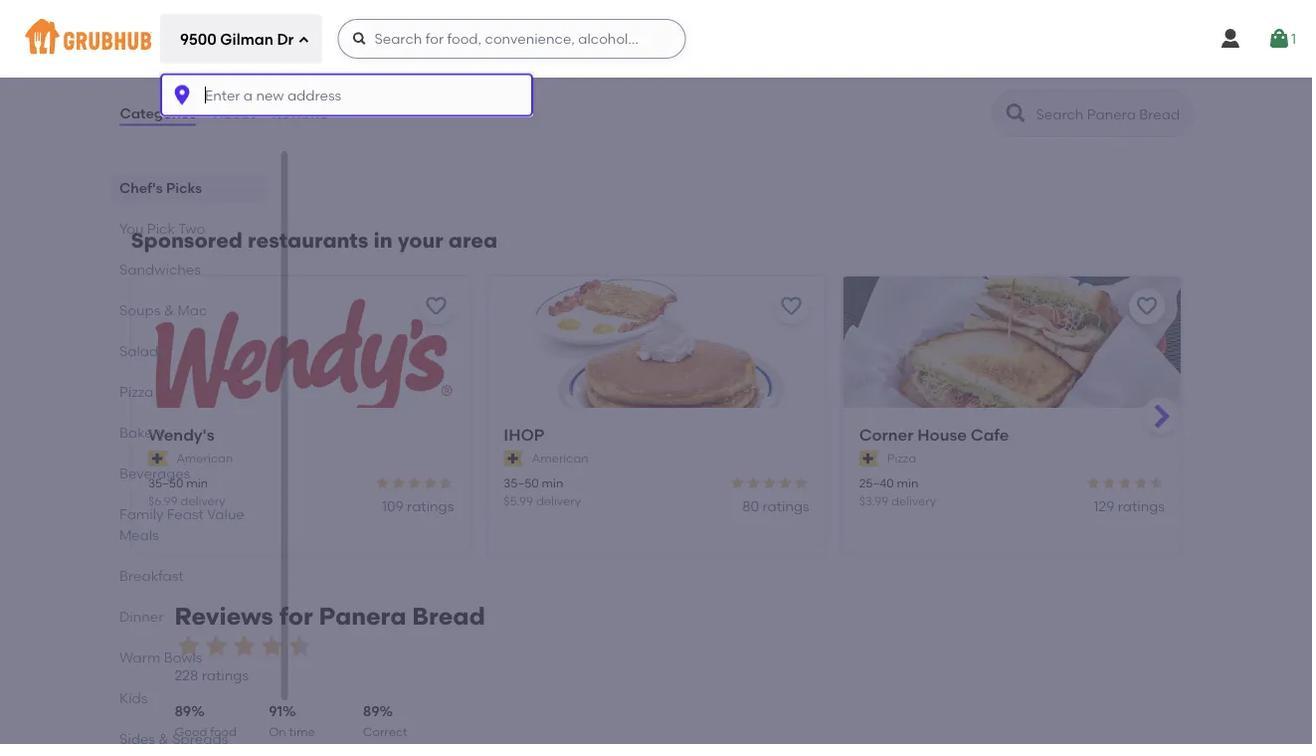 Task type: locate. For each thing, give the bounding box(es) containing it.
save this restaurant image
[[779, 294, 803, 318], [1135, 294, 1158, 318]]

80 ratings
[[742, 497, 809, 514]]

0 horizontal spatial 89
[[175, 703, 191, 719]]

2 save this restaurant button from the left
[[773, 288, 809, 324]]

35–50 up $5.99 on the bottom of page
[[503, 476, 538, 490]]

sandwiches tab
[[119, 259, 258, 280]]

gilman
[[220, 31, 273, 49]]

american for wendy's
[[176, 450, 233, 465]]

correct
[[363, 725, 407, 739]]

1 horizontal spatial min
[[541, 476, 563, 490]]

pizza
[[119, 383, 153, 400], [887, 450, 916, 465]]

35–50 up $6.99
[[148, 476, 183, 490]]

2 subscription pass image from the left
[[859, 450, 879, 466]]

Enter a new address search field
[[160, 73, 533, 117]]

1 horizontal spatial subscription pass image
[[859, 450, 879, 466]]

ratings for corner house cafe
[[1117, 497, 1164, 514]]

89
[[175, 703, 191, 719], [363, 703, 380, 719]]

picks
[[166, 179, 201, 196]]

89 up correct
[[363, 703, 380, 719]]

you
[[119, 220, 143, 237]]

view
[[132, 38, 164, 55]]

search icon image
[[1004, 101, 1028, 125]]

min
[[186, 476, 207, 490], [541, 476, 563, 490], [896, 476, 918, 490]]

delivery inside 35–50 min $5.99 delivery
[[536, 493, 580, 507]]

1 american from the left
[[176, 450, 233, 465]]

restaurants
[[248, 227, 369, 252]]

91
[[269, 703, 283, 719]]

panera right for
[[319, 602, 406, 631]]

89 correct
[[363, 703, 407, 744]]

delivery right '$3.99'
[[891, 493, 936, 507]]

0 vertical spatial panera
[[250, 38, 299, 55]]

25–40 min $3.99 delivery
[[859, 476, 936, 507]]

beverages
[[119, 465, 190, 481]]

min right 25–40
[[896, 476, 918, 490]]

on
[[269, 725, 286, 739]]

meals
[[119, 526, 158, 543]]

in
[[374, 227, 393, 252]]

89 inside 89 good food
[[175, 703, 191, 719]]

0 vertical spatial pizza
[[119, 383, 153, 400]]

0 vertical spatial reviews
[[272, 105, 328, 122]]

soups & mac
[[119, 301, 207, 318]]

ratings for wendy's
[[406, 497, 453, 514]]

2 delivery from the left
[[536, 493, 580, 507]]

ratings right 80
[[762, 497, 809, 514]]

food
[[210, 725, 237, 739]]

0 horizontal spatial 35–50
[[148, 476, 183, 490]]

0 horizontal spatial pizza
[[119, 383, 153, 400]]

1 delivery from the left
[[180, 493, 225, 507]]

reviews inside button
[[272, 105, 328, 122]]

about
[[206, 38, 247, 55]]

109 ratings
[[381, 497, 453, 514]]

35–50 for wendy's
[[148, 476, 183, 490]]

1 horizontal spatial 35–50
[[503, 476, 538, 490]]

ihop logo image
[[487, 276, 825, 443]]

1 min from the left
[[186, 476, 207, 490]]

delivery down beverages tab
[[180, 493, 225, 507]]

0 vertical spatial svg image
[[352, 31, 367, 47]]

1 save this restaurant image from the left
[[779, 294, 803, 318]]

pick
[[147, 220, 174, 237]]

bread
[[302, 38, 343, 55], [412, 602, 485, 631]]

Search for food, convenience, alcohol... search field
[[338, 19, 686, 59]]

1 horizontal spatial bread
[[412, 602, 485, 631]]

0 horizontal spatial american
[[176, 450, 233, 465]]

1 horizontal spatial save this restaurant image
[[1135, 294, 1158, 318]]

panera right about
[[250, 38, 299, 55]]

subscription pass image for wendy's
[[148, 450, 168, 466]]

1 vertical spatial bread
[[412, 602, 485, 631]]

min up 'feast'
[[186, 476, 207, 490]]

reviews down "breakfast" tab
[[175, 602, 273, 631]]

ratings right 228
[[202, 667, 249, 684]]

reviews for panera bread
[[175, 602, 485, 631]]

1 vertical spatial svg image
[[170, 83, 194, 107]]

1 subscription pass image from the left
[[148, 450, 168, 466]]

1 horizontal spatial pizza
[[887, 450, 916, 465]]

0 horizontal spatial delivery
[[180, 493, 225, 507]]

wendy's
[[148, 425, 214, 444]]

family
[[119, 505, 163, 522]]

89 for 89 correct
[[363, 703, 380, 719]]

subscription pass image for corner house cafe
[[859, 450, 879, 466]]

subscription pass image
[[148, 450, 168, 466], [859, 450, 879, 466]]

min for ihop
[[541, 476, 563, 490]]

0 horizontal spatial save this restaurant image
[[779, 294, 803, 318]]

chef's picks tab
[[119, 177, 258, 198]]

save this restaurant image for ihop
[[779, 294, 803, 318]]

delivery for wendy's
[[180, 493, 225, 507]]

subscription pass image down bakery
[[148, 450, 168, 466]]

delivery
[[180, 493, 225, 507], [536, 493, 580, 507], [891, 493, 936, 507]]

2 horizontal spatial delivery
[[891, 493, 936, 507]]

about
[[213, 105, 255, 122]]

ratings right the 109
[[406, 497, 453, 514]]

sandwiches
[[119, 261, 200, 278]]

warm bowls
[[119, 649, 202, 666]]

svg image
[[352, 31, 367, 47], [170, 83, 194, 107]]

value
[[206, 505, 244, 522]]

reviews
[[272, 105, 328, 122], [175, 602, 273, 631]]

pizza down corner
[[887, 450, 916, 465]]

89 inside 89 correct
[[363, 703, 380, 719]]

your
[[398, 227, 443, 252]]

3 delivery from the left
[[891, 493, 936, 507]]

35–50 inside 35–50 min $5.99 delivery
[[503, 476, 538, 490]]

min inside the 25–40 min $3.99 delivery
[[896, 476, 918, 490]]

89 up good in the left bottom of the page
[[175, 703, 191, 719]]

panera
[[250, 38, 299, 55], [319, 602, 406, 631]]

chef's picks
[[119, 179, 201, 196]]

35–50
[[148, 476, 183, 490], [503, 476, 538, 490]]

1 save this restaurant button from the left
[[418, 288, 453, 324]]

35–50 inside 35–50 min $6.99 delivery
[[148, 476, 183, 490]]

delivery for corner house cafe
[[891, 493, 936, 507]]

0 vertical spatial bread
[[302, 38, 343, 55]]

1 vertical spatial reviews
[[175, 602, 273, 631]]

mac
[[177, 301, 207, 318]]

0 horizontal spatial svg image
[[170, 83, 194, 107]]

subscription pass image
[[503, 450, 523, 466]]

min down ihop
[[541, 476, 563, 490]]

min inside 35–50 min $6.99 delivery
[[186, 476, 207, 490]]

2 horizontal spatial min
[[896, 476, 918, 490]]

dr
[[277, 31, 294, 49]]

2 save this restaurant image from the left
[[1135, 294, 1158, 318]]

breakfast tab
[[119, 565, 258, 586]]

9500
[[180, 31, 217, 49]]

1 button
[[1267, 21, 1296, 57]]

2 horizontal spatial save this restaurant button
[[1129, 288, 1164, 324]]

1 horizontal spatial american
[[531, 450, 588, 465]]

25–40
[[859, 476, 893, 490]]

2 35–50 from the left
[[503, 476, 538, 490]]

1 horizontal spatial save this restaurant button
[[773, 288, 809, 324]]

1 horizontal spatial 89
[[363, 703, 380, 719]]

3 min from the left
[[896, 476, 918, 490]]

svg image
[[1219, 27, 1242, 51], [1267, 27, 1291, 51], [298, 34, 310, 46]]

star icon image
[[374, 475, 390, 491], [390, 475, 406, 491], [406, 475, 422, 491], [422, 475, 438, 491], [438, 475, 453, 491], [438, 475, 453, 491], [729, 475, 745, 491], [745, 475, 761, 491], [761, 475, 777, 491], [777, 475, 793, 491], [793, 475, 809, 491], [793, 475, 809, 491], [1085, 475, 1101, 491], [1101, 475, 1117, 491], [1117, 475, 1133, 491], [1133, 475, 1148, 491], [1148, 475, 1164, 491], [1148, 475, 1164, 491], [175, 632, 202, 660], [202, 632, 230, 660], [230, 632, 258, 660], [258, 632, 286, 660], [286, 632, 314, 660], [286, 632, 314, 660]]

2 89 from the left
[[363, 703, 380, 719]]

sponsored restaurants in your area
[[131, 227, 497, 252]]

svg image down more on the left top of the page
[[170, 83, 194, 107]]

save this restaurant button for ihop
[[773, 288, 809, 324]]

0 horizontal spatial bread
[[302, 38, 343, 55]]

corner house cafe logo image
[[843, 276, 1180, 443]]

228 ratings
[[175, 667, 249, 684]]

save this restaurant button
[[418, 288, 453, 324], [773, 288, 809, 324], [1129, 288, 1164, 324]]

ratings
[[406, 497, 453, 514], [762, 497, 809, 514], [1117, 497, 1164, 514], [202, 667, 249, 684]]

ihop link
[[503, 423, 809, 446]]

1 35–50 from the left
[[148, 476, 183, 490]]

pizza down salads
[[119, 383, 153, 400]]

35–50 for ihop
[[503, 476, 538, 490]]

delivery inside the 25–40 min $3.99 delivery
[[891, 493, 936, 507]]

american
[[176, 450, 233, 465], [531, 450, 588, 465]]

$6.99
[[148, 493, 177, 507]]

subscription pass image up 25–40
[[859, 450, 879, 466]]

reviews for reviews
[[272, 105, 328, 122]]

1 horizontal spatial panera
[[319, 602, 406, 631]]

0 horizontal spatial subscription pass image
[[148, 450, 168, 466]]

ratings right 129
[[1117, 497, 1164, 514]]

2 american from the left
[[531, 450, 588, 465]]

1 horizontal spatial delivery
[[536, 493, 580, 507]]

0 horizontal spatial min
[[186, 476, 207, 490]]

tab
[[119, 728, 258, 744]]

ihop
[[503, 425, 544, 444]]

min inside 35–50 min $5.99 delivery
[[541, 476, 563, 490]]

1 89 from the left
[[175, 703, 191, 719]]

min for corner house cafe
[[896, 476, 918, 490]]

feast
[[166, 505, 203, 522]]

view more about panera bread
[[132, 38, 343, 55]]

categories
[[120, 105, 196, 122]]

2 horizontal spatial svg image
[[1267, 27, 1291, 51]]

kids
[[119, 689, 147, 706]]

american down bakery tab
[[176, 450, 233, 465]]

$3.99
[[859, 493, 888, 507]]

svg image up enter a new address search box
[[352, 31, 367, 47]]

for
[[279, 602, 313, 631]]

corner house cafe
[[859, 425, 1009, 444]]

delivery inside 35–50 min $6.99 delivery
[[180, 493, 225, 507]]

2 min from the left
[[541, 476, 563, 490]]

109
[[381, 497, 403, 514]]

reviews right "about" at the left
[[272, 105, 328, 122]]

3 save this restaurant button from the left
[[1129, 288, 1164, 324]]

0 horizontal spatial save this restaurant button
[[418, 288, 453, 324]]

american for ihop
[[531, 450, 588, 465]]

american up 35–50 min $5.99 delivery on the bottom
[[531, 450, 588, 465]]

Search Panera Bread search field
[[1034, 104, 1186, 123]]

you pick two
[[119, 220, 205, 237]]

chef's
[[119, 179, 162, 196]]

delivery right $5.99 on the bottom of page
[[536, 493, 580, 507]]

dinner tab
[[119, 606, 258, 627]]

cafe
[[970, 425, 1009, 444]]



Task type: describe. For each thing, give the bounding box(es) containing it.
bakery tab
[[119, 422, 258, 443]]

sponsored
[[131, 227, 243, 252]]

min for wendy's
[[186, 476, 207, 490]]

you pick two tab
[[119, 218, 258, 239]]

bowls
[[163, 649, 202, 666]]

corner
[[859, 425, 913, 444]]

35–50 min $6.99 delivery
[[148, 476, 225, 507]]

salads tab
[[119, 340, 258, 361]]

breakfast
[[119, 567, 183, 584]]

pizza tab
[[119, 381, 258, 402]]

warm
[[119, 649, 160, 666]]

house
[[917, 425, 966, 444]]

delivery for ihop
[[536, 493, 580, 507]]

1
[[1291, 30, 1296, 47]]

svg image inside 1 button
[[1267, 27, 1291, 51]]

main navigation navigation
[[0, 0, 1312, 744]]

89 good food
[[175, 703, 237, 739]]

sun
[[684, 16, 709, 33]]

salads
[[119, 342, 165, 359]]

&
[[163, 301, 174, 318]]

reviews for reviews for panera bread
[[175, 602, 273, 631]]

1 vertical spatial pizza
[[887, 450, 916, 465]]

1 horizontal spatial svg image
[[352, 31, 367, 47]]

1 vertical spatial panera
[[319, 602, 406, 631]]

save this restaurant image for corner house cafe
[[1135, 294, 1158, 318]]

good
[[175, 725, 207, 739]]

ratings for ihop
[[762, 497, 809, 514]]

about button
[[212, 78, 256, 149]]

soups
[[119, 301, 160, 318]]

kids tab
[[119, 687, 258, 708]]

beverages tab
[[119, 463, 258, 483]]

save this restaurant button for wendy's
[[418, 288, 453, 324]]

dinner
[[119, 608, 163, 625]]

two
[[178, 220, 205, 237]]

0 horizontal spatial panera
[[250, 38, 299, 55]]

wendy's link
[[148, 423, 453, 446]]

area
[[448, 227, 497, 252]]

89 for 89 good food
[[175, 703, 191, 719]]

family feast value meals
[[119, 505, 244, 543]]

save this restaurant button for corner house cafe
[[1129, 288, 1164, 324]]

$5.99
[[503, 493, 533, 507]]

corner house cafe link
[[859, 423, 1164, 446]]

129
[[1093, 497, 1114, 514]]

reviews button
[[271, 78, 329, 149]]

wendy's logo image
[[132, 276, 469, 443]]

pizza inside tab
[[119, 383, 153, 400]]

80
[[742, 497, 759, 514]]

228
[[175, 667, 198, 684]]

warm bowls tab
[[119, 647, 258, 668]]

save this restaurant image
[[424, 294, 447, 318]]

129 ratings
[[1093, 497, 1164, 514]]

0 horizontal spatial svg image
[[298, 34, 310, 46]]

time
[[289, 725, 315, 739]]

family feast value meals tab
[[119, 503, 258, 545]]

soups & mac tab
[[119, 299, 258, 320]]

9500 gilman dr
[[180, 31, 294, 49]]

categories button
[[119, 78, 197, 149]]

91 on time
[[269, 703, 315, 744]]

35–50 min $5.99 delivery
[[503, 476, 580, 507]]

1 horizontal spatial svg image
[[1219, 27, 1242, 51]]

bakery
[[119, 424, 165, 441]]

more
[[167, 38, 203, 55]]



Task type: vqa. For each thing, say whether or not it's contained in the screenshot.


